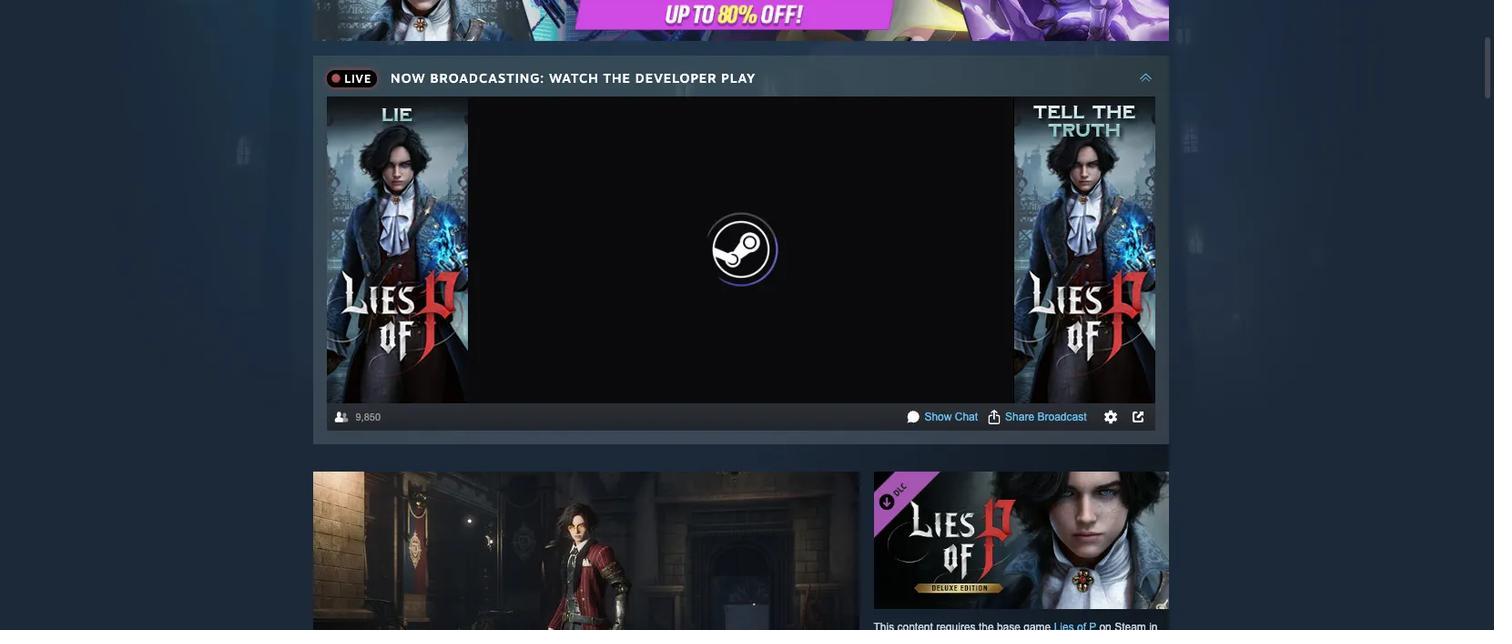 Task type: describe. For each thing, give the bounding box(es) containing it.
the
[[603, 70, 631, 85]]

share broadcast
[[1005, 410, 1087, 423]]

broadcasting:
[[430, 70, 545, 85]]

share broadcast link
[[1005, 410, 1087, 423]]

show chat
[[925, 410, 978, 423]]

watch
[[549, 70, 599, 85]]

now
[[391, 70, 426, 85]]



Task type: locate. For each thing, give the bounding box(es) containing it.
live
[[345, 72, 372, 85]]

developer
[[635, 70, 717, 85]]

play
[[721, 70, 756, 85]]

broadcast
[[1037, 410, 1087, 423]]

show chat link
[[925, 410, 978, 423]]

chat
[[955, 410, 978, 423]]

share
[[1005, 410, 1034, 423]]

now broadcasting: watch the developer play
[[391, 70, 756, 85]]

show
[[925, 410, 952, 423]]



Task type: vqa. For each thing, say whether or not it's contained in the screenshot.
funny in the 19 people found this review helpful 1 person found this review funny
no



